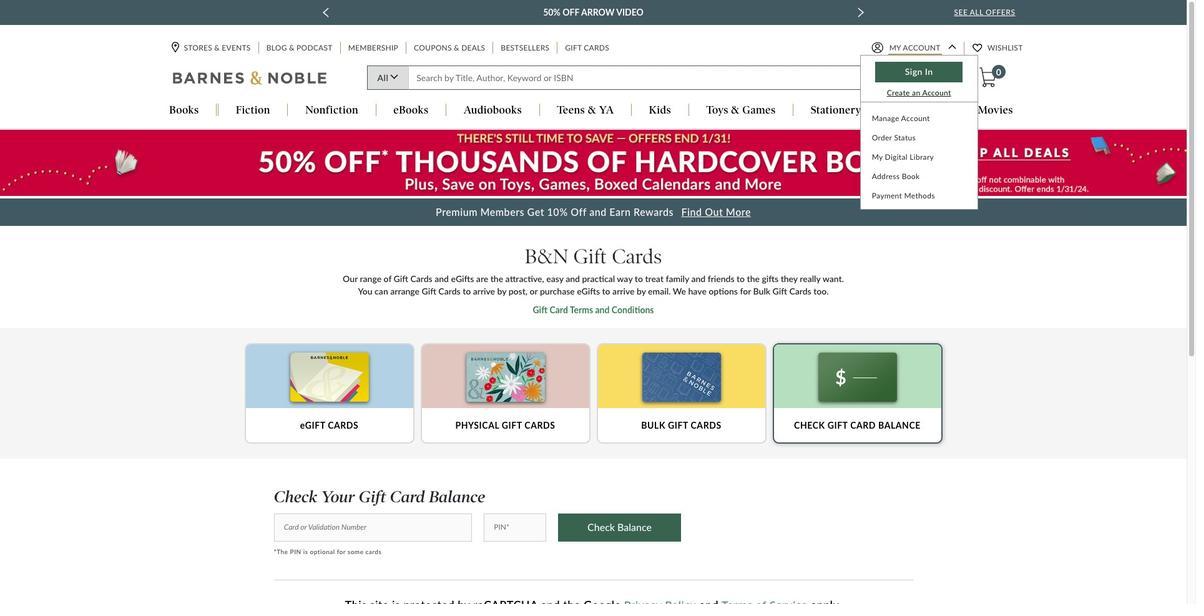 Task type: describe. For each thing, give the bounding box(es) containing it.
1 horizontal spatial egifts
[[577, 286, 600, 297]]

see
[[954, 7, 968, 17]]

address book link
[[861, 166, 977, 186]]

1 arrive from the left
[[473, 286, 495, 297]]

fiction
[[236, 104, 270, 116]]

card
[[850, 420, 876, 431]]

previous slide / item image
[[323, 7, 329, 17]]

gift cards link
[[564, 42, 611, 54]]

premium members get 10% off and earn rewards find out more
[[436, 206, 751, 218]]

ya
[[599, 104, 614, 116]]

egift
[[300, 420, 325, 431]]

payment
[[872, 191, 902, 200]]

status
[[894, 133, 916, 142]]

we
[[673, 286, 686, 297]]

too.
[[814, 286, 829, 297]]

& for teens
[[588, 104, 596, 116]]

offers
[[986, 7, 1015, 17]]

2 the from the left
[[747, 273, 760, 284]]

membership
[[348, 43, 398, 53]]

1 vertical spatial or
[[300, 523, 307, 532]]

teens & ya button
[[540, 104, 631, 118]]

digital
[[885, 152, 908, 161]]

physical gift cards
[[455, 420, 555, 431]]

to down practical
[[602, 286, 610, 297]]

members
[[480, 206, 525, 218]]

earn
[[610, 206, 631, 218]]

& for stores
[[214, 43, 220, 53]]

toys & games button
[[689, 104, 793, 118]]

cards
[[366, 548, 382, 555]]

in
[[925, 66, 933, 77]]

all link
[[367, 66, 408, 90]]

& for stationery
[[864, 104, 873, 116]]

payment methods link
[[861, 186, 977, 205]]

cards for physical gift cards
[[525, 420, 555, 431]]

email.
[[648, 286, 671, 297]]

2 by from the left
[[637, 286, 646, 297]]

gift up "card or validation number" text box
[[359, 487, 386, 507]]

manage
[[872, 113, 899, 123]]

2 arrive from the left
[[613, 286, 635, 297]]

events
[[222, 43, 251, 53]]

& for coupons
[[454, 43, 459, 53]]

gift up practical
[[573, 244, 607, 269]]

optional
[[310, 548, 335, 555]]

account for my account
[[903, 43, 941, 53]]

order
[[872, 133, 892, 142]]

my for my account
[[889, 43, 901, 53]]

0 button
[[978, 65, 1006, 88]]

our
[[343, 273, 358, 284]]

video
[[616, 7, 644, 17]]

pin
[[290, 548, 301, 555]]

bulk
[[641, 420, 666, 431]]

and left are
[[435, 273, 449, 284]]

manage account
[[872, 113, 930, 123]]

to right way
[[635, 273, 643, 284]]

bulk gift cards
[[641, 420, 722, 431]]

stores & events
[[184, 43, 251, 53]]

gift for check
[[828, 420, 848, 431]]

gift for physical
[[502, 420, 522, 431]]

stationery & gifts button
[[794, 104, 917, 118]]

out
[[705, 206, 723, 218]]

gifts
[[876, 104, 899, 116]]

sign
[[905, 66, 923, 77]]

& for music
[[967, 104, 975, 116]]

logo image
[[173, 71, 327, 88]]

down arrow image
[[948, 45, 956, 50]]

audiobooks
[[464, 104, 522, 116]]

arrow
[[581, 7, 615, 17]]

of
[[384, 273, 392, 284]]

address book
[[872, 171, 920, 181]]

music
[[934, 104, 964, 116]]

user image
[[871, 42, 883, 54]]

attractive,
[[505, 273, 544, 284]]

1 cards from the left
[[328, 420, 359, 431]]

none submit inside b&n gift cards main content
[[558, 514, 681, 542]]

1 by from the left
[[497, 286, 506, 297]]

1 horizontal spatial all
[[970, 7, 984, 17]]

0 horizontal spatial card
[[284, 523, 299, 532]]

0 vertical spatial card
[[550, 305, 568, 315]]

library
[[910, 152, 934, 161]]

teens & ya
[[557, 104, 614, 116]]

50% off thousans of hardcover books, plus, save on toys, games, boxed calendars and more image
[[0, 130, 1187, 196]]

my account
[[889, 43, 941, 53]]

10%
[[547, 206, 568, 218]]

50% off arrow video
[[543, 7, 644, 17]]

practical
[[582, 273, 615, 284]]

kids
[[649, 104, 671, 116]]

book
[[902, 171, 920, 181]]

bestsellers
[[501, 43, 550, 53]]

for bulk
[[740, 286, 770, 297]]

post,
[[509, 286, 528, 297]]

treat
[[645, 273, 664, 284]]

conditions
[[612, 305, 654, 315]]

rewards
[[634, 206, 674, 218]]

music & movies button
[[917, 104, 1030, 118]]

wishlist
[[987, 43, 1023, 53]]

cards up way
[[612, 244, 662, 269]]

gift cards
[[565, 43, 609, 53]]

podcast
[[297, 43, 333, 53]]

balance
[[878, 420, 921, 431]]

off inside b&n gift cards main content
[[571, 206, 587, 218]]

egift cards
[[300, 420, 359, 431]]

want.
[[823, 273, 844, 284]]

friends
[[708, 273, 735, 284]]

arrange
[[390, 286, 420, 297]]

search image
[[914, 72, 927, 85]]

account for manage account
[[901, 113, 930, 123]]

range
[[360, 273, 382, 284]]

nonfiction button
[[288, 104, 376, 118]]

order status
[[872, 133, 916, 142]]

& for toys
[[731, 104, 740, 116]]

movies
[[978, 104, 1013, 116]]

*the
[[274, 548, 288, 555]]

create an account link
[[861, 88, 977, 97]]

blog & podcast link
[[265, 42, 334, 54]]

purchase
[[540, 286, 575, 297]]

music & movies
[[934, 104, 1013, 116]]

cards down 50% off arrow video link
[[584, 43, 609, 53]]

to up 'for bulk'
[[737, 273, 745, 284]]

gift down they in the top of the page
[[773, 286, 787, 297]]



Task type: vqa. For each thing, say whether or not it's contained in the screenshot.
Podcast
yes



Task type: locate. For each thing, give the bounding box(es) containing it.
1 the from the left
[[491, 273, 503, 284]]

or inside b&n gift cards our range of gift cards and egifts are the attractive, easy and practical way to treat family and friends to the gifts they really want. you can arrange gift cards to arrive by post, or purchase egifts to arrive by email. we have options for bulk gift cards too.
[[530, 286, 538, 297]]

and right easy
[[566, 273, 580, 284]]

blog & podcast
[[266, 43, 333, 53]]

gift up arrange
[[394, 273, 408, 284]]

1 vertical spatial egifts
[[577, 286, 600, 297]]

0 horizontal spatial or
[[300, 523, 307, 532]]

50% off arrow video link
[[543, 5, 644, 20]]

toys & games
[[706, 104, 776, 116]]

coupons
[[414, 43, 452, 53]]

my inside my account dropdown button
[[889, 43, 901, 53]]

bestsellers link
[[500, 42, 551, 54]]

1 gift from the left
[[502, 420, 522, 431]]

0 horizontal spatial my
[[872, 152, 883, 161]]

0 vertical spatial my
[[889, 43, 901, 53]]

1 vertical spatial all
[[377, 73, 388, 83]]

gift for bulk
[[668, 420, 688, 431]]

2 vertical spatial card
[[284, 523, 299, 532]]

gift right physical
[[502, 420, 522, 431]]

your
[[321, 487, 355, 507]]

all down membership
[[377, 73, 388, 83]]

1 horizontal spatial by
[[637, 286, 646, 297]]

1 vertical spatial card
[[390, 487, 425, 507]]

& right stores
[[214, 43, 220, 53]]

manage account link
[[861, 108, 977, 128]]

0 horizontal spatial the
[[491, 273, 503, 284]]

cards for bulk gift cards
[[691, 420, 722, 431]]

0 vertical spatial or
[[530, 286, 538, 297]]

are
[[476, 273, 488, 284]]

gift card terms and conditions
[[533, 305, 654, 315]]

coupons & deals
[[414, 43, 485, 53]]

is
[[303, 548, 308, 555]]

my for my digital library
[[872, 152, 883, 161]]

ebooks button
[[376, 104, 446, 118]]

none password field inside b&n gift cards main content
[[484, 514, 546, 542]]

nonfiction
[[305, 104, 358, 116]]

address
[[872, 171, 900, 181]]

& left gifts
[[864, 104, 873, 116]]

egifts
[[451, 273, 474, 284], [577, 286, 600, 297]]

& for blog
[[289, 43, 295, 53]]

my account button
[[871, 42, 956, 55]]

card up "card or validation number" text box
[[390, 487, 425, 507]]

0 vertical spatial all
[[970, 7, 984, 17]]

gifts
[[762, 273, 779, 284]]

account up order status link
[[901, 113, 930, 123]]

2 horizontal spatial cards
[[691, 420, 722, 431]]

see all offers
[[954, 7, 1015, 17]]

they
[[781, 273, 798, 284]]

0 horizontal spatial cards
[[328, 420, 359, 431]]

gift
[[502, 420, 522, 431], [668, 420, 688, 431], [828, 420, 848, 431]]

b&n gift cards main content
[[0, 130, 1187, 604]]

0 vertical spatial egifts
[[451, 273, 474, 284]]

my left digital
[[872, 152, 883, 161]]

check your gift card balance
[[274, 487, 485, 507]]

2 cards from the left
[[525, 420, 555, 431]]

the up 'for bulk'
[[747, 273, 760, 284]]

account up 'sign in' on the right
[[903, 43, 941, 53]]

cards down really
[[789, 286, 811, 297]]

gift down 50% off arrow video link
[[565, 43, 582, 53]]

for
[[337, 548, 346, 555]]

audiobooks button
[[446, 104, 539, 118]]

membership link
[[347, 42, 400, 54]]

the right are
[[491, 273, 503, 284]]

0 horizontal spatial gift
[[502, 420, 522, 431]]

sign in
[[905, 66, 933, 77]]

0 horizontal spatial by
[[497, 286, 506, 297]]

and up have
[[691, 273, 706, 284]]

None submit
[[558, 514, 681, 542]]

account right an
[[922, 88, 951, 97]]

sign in link
[[875, 62, 963, 82]]

0
[[996, 67, 1002, 77]]

cards right arrange
[[439, 286, 461, 297]]

& inside 'button'
[[967, 104, 975, 116]]

terms
[[570, 305, 593, 315]]

50%
[[543, 7, 561, 17]]

1 horizontal spatial my
[[889, 43, 901, 53]]

off
[[563, 7, 579, 17], [571, 206, 587, 218]]

way
[[617, 273, 633, 284]]

1 horizontal spatial the
[[747, 273, 760, 284]]

options
[[709, 286, 738, 297]]

by
[[497, 286, 506, 297], [637, 286, 646, 297]]

premium
[[436, 206, 478, 218]]

egifts down practical
[[577, 286, 600, 297]]

and right terms
[[595, 305, 610, 315]]

None field
[[408, 66, 902, 90]]

bulk gift cards link
[[597, 344, 766, 444]]

1 horizontal spatial cards
[[525, 420, 555, 431]]

& inside button
[[588, 104, 596, 116]]

0 horizontal spatial egifts
[[451, 273, 474, 284]]

next slide / item image
[[858, 7, 864, 17]]

stationery
[[811, 104, 861, 116]]

stationery & gifts
[[811, 104, 899, 116]]

family
[[666, 273, 689, 284]]

card up pin
[[284, 523, 299, 532]]

my digital library
[[872, 152, 934, 161]]

card or validation number
[[284, 523, 367, 532]]

or down attractive,
[[530, 286, 538, 297]]

gift right arrange
[[422, 286, 436, 297]]

3 gift from the left
[[828, 420, 848, 431]]

cards
[[584, 43, 609, 53], [612, 244, 662, 269], [410, 273, 432, 284], [439, 286, 461, 297], [789, 286, 811, 297]]

2 horizontal spatial gift
[[828, 420, 848, 431]]

0 vertical spatial account
[[903, 43, 941, 53]]

blog
[[266, 43, 287, 53]]

gift
[[565, 43, 582, 53], [573, 244, 607, 269], [394, 273, 408, 284], [422, 286, 436, 297], [773, 286, 787, 297], [533, 305, 548, 315], [359, 487, 386, 507]]

to left post,
[[463, 286, 471, 297]]

card down 'purchase'
[[550, 305, 568, 315]]

& left ya
[[588, 104, 596, 116]]

1 vertical spatial off
[[571, 206, 587, 218]]

can
[[375, 286, 388, 297]]

some
[[348, 548, 364, 555]]

order status link
[[861, 128, 977, 147]]

cards up arrange
[[410, 273, 432, 284]]

cart image
[[980, 68, 996, 88]]

2 horizontal spatial card
[[550, 305, 568, 315]]

2 vertical spatial account
[[901, 113, 930, 123]]

1 horizontal spatial or
[[530, 286, 538, 297]]

arrive down way
[[613, 286, 635, 297]]

by down treat
[[637, 286, 646, 297]]

arrive down are
[[473, 286, 495, 297]]

account inside dropdown button
[[903, 43, 941, 53]]

& right blog on the top left
[[289, 43, 295, 53]]

gift left 'card'
[[828, 420, 848, 431]]

all right see
[[970, 7, 984, 17]]

gift card terms and conditions link
[[533, 305, 654, 315]]

methods
[[904, 191, 935, 200]]

*the pin is optional for some cards
[[274, 548, 382, 555]]

check
[[794, 420, 825, 431]]

toys
[[706, 104, 729, 116]]

Search by Title, Author, Keyword or ISBN text field
[[408, 66, 902, 90]]

number
[[341, 523, 367, 532]]

by left post,
[[497, 286, 506, 297]]

arrive
[[473, 286, 495, 297], [613, 286, 635, 297]]

have
[[688, 286, 707, 297]]

teens
[[557, 104, 585, 116]]

& right toys
[[731, 104, 740, 116]]

egifts left are
[[451, 273, 474, 284]]

1 vertical spatial account
[[922, 88, 951, 97]]

or left validation
[[300, 523, 307, 532]]

1 vertical spatial my
[[872, 152, 883, 161]]

None password field
[[484, 514, 546, 542]]

Card or Validation Number text field
[[274, 514, 472, 542]]

check
[[274, 487, 317, 507]]

& right music
[[967, 104, 975, 116]]

my account element
[[860, 55, 978, 210]]

you
[[358, 286, 373, 297]]

my digital library link
[[861, 147, 977, 166]]

create an account
[[887, 88, 951, 97]]

off right 50%
[[563, 7, 579, 17]]

0 horizontal spatial arrive
[[473, 286, 495, 297]]

physical
[[455, 420, 499, 431]]

b&n
[[525, 244, 568, 269]]

1 horizontal spatial arrive
[[613, 286, 635, 297]]

find
[[681, 206, 702, 218]]

1 horizontal spatial card
[[390, 487, 425, 507]]

0 vertical spatial off
[[563, 7, 579, 17]]

stores
[[184, 43, 212, 53]]

2 gift from the left
[[668, 420, 688, 431]]

my right user image
[[889, 43, 901, 53]]

card
[[550, 305, 568, 315], [390, 487, 425, 507], [284, 523, 299, 532]]

and left the earn
[[589, 206, 607, 218]]

& left deals
[[454, 43, 459, 53]]

gift down 'purchase'
[[533, 305, 548, 315]]

account
[[903, 43, 941, 53], [922, 88, 951, 97], [901, 113, 930, 123]]

3 cards from the left
[[691, 420, 722, 431]]

&
[[214, 43, 220, 53], [289, 43, 295, 53], [454, 43, 459, 53], [588, 104, 596, 116], [731, 104, 740, 116], [864, 104, 873, 116], [967, 104, 975, 116]]

gift right bulk
[[668, 420, 688, 431]]

my inside my digital library link
[[872, 152, 883, 161]]

ebooks
[[393, 104, 429, 116]]

1 horizontal spatial gift
[[668, 420, 688, 431]]

get
[[527, 206, 544, 218]]

off right 10%
[[571, 206, 587, 218]]

0 horizontal spatial all
[[377, 73, 388, 83]]

books
[[169, 104, 199, 116]]



